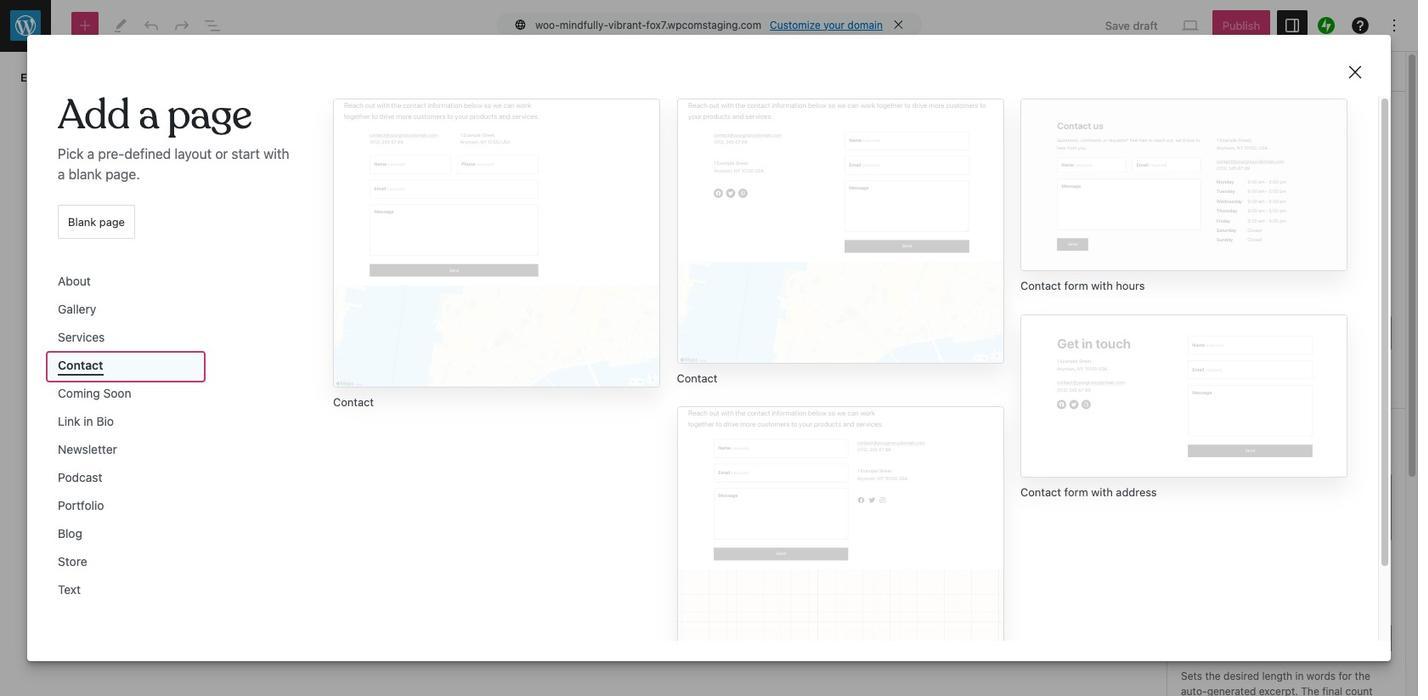 Task type: locate. For each thing, give the bounding box(es) containing it.
with left hours
[[1092, 279, 1113, 293]]

excerpt.
[[1260, 685, 1299, 696]]

fox7.wpcomstaging.com
[[647, 18, 762, 31]]

menu containing about
[[46, 267, 292, 607]]

blank
[[69, 166, 102, 182]]

0 vertical spatial form
[[1065, 279, 1089, 293]]

0 vertical spatial page
[[167, 89, 252, 141]]

excerpt button
[[1168, 409, 1406, 450]]

the right for at right bottom
[[1356, 670, 1371, 683]]

generated
[[1208, 685, 1257, 696]]

newsletter
[[58, 442, 117, 456]]

review
[[1254, 268, 1287, 282]]

form for hours
[[1065, 279, 1089, 293]]

0 vertical spatial draft
[[1134, 19, 1158, 32]]

mindfully-
[[560, 18, 609, 31]]

0 vertical spatial in
[[84, 414, 93, 428]]

a right "pick"
[[87, 146, 95, 161]]

to
[[1287, 373, 1297, 386]]

draft inside button
[[1134, 19, 1158, 32]]

0 horizontal spatial contact option
[[333, 99, 661, 410]]

blog
[[58, 526, 82, 540]]

page right the blank
[[99, 215, 125, 228]]

form for address
[[1065, 485, 1089, 499]]

0 horizontal spatial draft
[[1134, 19, 1158, 32]]

0 horizontal spatial a
[[58, 166, 65, 182]]

menu
[[46, 267, 292, 607]]

add
[[58, 89, 130, 141]]

draft right save at the right top of page
[[1134, 19, 1158, 32]]

customize
[[770, 18, 821, 31]]

pending
[[1209, 268, 1251, 282]]

2 vertical spatial with
[[1092, 485, 1113, 499]]

contact form with address
[[1021, 485, 1157, 499]]

with for contact form with address
[[1092, 485, 1113, 499]]

form left hours
[[1065, 279, 1089, 293]]

an
[[1214, 455, 1228, 466]]

customize your domain button
[[770, 18, 883, 31]]

1 horizontal spatial a
[[87, 146, 95, 161]]

1 horizontal spatial in
[[1296, 670, 1304, 683]]

form left "address"
[[1065, 485, 1089, 499]]

with
[[264, 146, 289, 161], [1092, 279, 1113, 293], [1092, 485, 1113, 499]]

with for contact form with hours
[[1092, 279, 1113, 293]]

0 vertical spatial with
[[264, 146, 289, 161]]

code
[[61, 71, 87, 84]]

editing code
[[20, 71, 87, 84]]

coming soon button
[[48, 381, 204, 409]]

with left "address"
[[1092, 485, 1113, 499]]

1 horizontal spatial page
[[167, 89, 252, 141]]

a
[[139, 89, 159, 141], [87, 146, 95, 161], [58, 166, 65, 182]]

page up or
[[167, 89, 252, 141]]

0 vertical spatial a
[[139, 89, 159, 141]]

contact form with hours option
[[1021, 99, 1348, 294]]

block patterns list box
[[333, 99, 1348, 694]]

in
[[84, 414, 93, 428], [1296, 670, 1304, 683]]

newsletter button
[[48, 437, 204, 465]]

with right start
[[264, 146, 289, 161]]

pick
[[58, 146, 84, 161]]

sets
[[1182, 670, 1203, 683]]

2 form from the top
[[1065, 485, 1089, 499]]

the
[[1302, 685, 1320, 696]]

link
[[58, 414, 80, 428]]

contact
[[1021, 279, 1062, 293], [58, 358, 103, 372], [677, 371, 718, 385], [333, 395, 374, 409], [1021, 485, 1062, 499]]

save
[[1106, 19, 1131, 32]]

settings image
[[1283, 15, 1303, 36]]

1 vertical spatial page
[[99, 215, 125, 228]]

text button
[[48, 577, 204, 605]]

a up defined
[[139, 89, 159, 141]]

podcast button
[[48, 465, 204, 493]]

link in bio button
[[48, 409, 204, 437]]

0 horizontal spatial page
[[99, 215, 125, 228]]

in left bio
[[84, 414, 93, 428]]

1 horizontal spatial draft
[[1300, 373, 1325, 386]]

switch to draft button
[[1182, 364, 1392, 395]]

for
[[1339, 670, 1353, 683]]

1 vertical spatial a
[[87, 146, 95, 161]]

1 horizontal spatial contact option
[[677, 99, 1004, 386]]

link in bio
[[58, 414, 114, 428]]

in up the
[[1296, 670, 1304, 683]]

0 horizontal spatial the
[[1206, 670, 1221, 683]]

or
[[215, 146, 228, 161]]

domain
[[848, 18, 883, 31]]

vibrant-
[[609, 18, 647, 31]]

excerpt
[[1231, 455, 1274, 466]]

page.
[[105, 166, 140, 182]]

page inside add a page pick a pre-defined layout or start with a blank page.
[[167, 89, 252, 141]]

2 horizontal spatial a
[[139, 89, 159, 141]]

1 horizontal spatial the
[[1356, 670, 1371, 683]]

store
[[58, 554, 87, 569]]

page
[[167, 89, 252, 141], [99, 215, 125, 228]]

draft
[[1134, 19, 1158, 32], [1300, 373, 1325, 386]]

a down "pick"
[[58, 166, 65, 182]]

with inside add a page pick a pre-defined layout or start with a blank page.
[[264, 146, 289, 161]]

1 vertical spatial in
[[1296, 670, 1304, 683]]

scrollable section document
[[27, 35, 1392, 694]]

1 vertical spatial form
[[1065, 485, 1089, 499]]

sets the desired length in words for the auto-generated excerpt. the final coun
[[1182, 670, 1373, 696]]

save draft button
[[1096, 10, 1169, 41]]

1 form from the top
[[1065, 279, 1089, 293]]

switch to draft
[[1249, 373, 1325, 386]]

Start writing with text or HTML text field
[[145, 206, 1022, 376]]

gallery
[[58, 302, 96, 316]]

Write an excerpt (optional) text field
[[1182, 474, 1392, 540]]

services
[[58, 330, 105, 344]]

in inside link in bio button
[[84, 414, 93, 428]]

contact button
[[48, 353, 204, 381]]

0 horizontal spatial in
[[84, 414, 93, 428]]

1 vertical spatial draft
[[1300, 373, 1325, 386]]

gallery button
[[48, 296, 204, 325]]

write
[[1182, 455, 1212, 466]]

1 contact option from the left
[[333, 99, 661, 410]]

contact form with hours
[[1021, 279, 1146, 293]]

the
[[1206, 670, 1221, 683], [1356, 670, 1371, 683]]

contact option
[[333, 99, 661, 410], [677, 99, 1004, 386]]

form
[[1065, 279, 1089, 293], [1065, 485, 1089, 499]]

the right sets
[[1206, 670, 1221, 683]]

draft right to
[[1300, 373, 1325, 386]]

in inside sets the desired length in words for the auto-generated excerpt. the final coun
[[1296, 670, 1304, 683]]

services button
[[48, 325, 204, 353]]

switch
[[1249, 373, 1284, 386]]

1 vertical spatial with
[[1092, 279, 1113, 293]]

length
[[1263, 670, 1293, 683]]

start
[[232, 146, 260, 161]]



Task type: describe. For each thing, give the bounding box(es) containing it.
address
[[1116, 485, 1157, 499]]

about
[[58, 274, 91, 288]]

1 the from the left
[[1206, 670, 1221, 683]]

blog button
[[48, 521, 204, 549]]

menu inside scrollable section "document"
[[46, 267, 292, 607]]

podcast
[[58, 470, 102, 484]]

contact inside button
[[58, 358, 103, 372]]

2 contact option from the left
[[677, 99, 1004, 386]]

text
[[58, 582, 81, 597]]

undo image
[[141, 15, 162, 36]]

hours
[[1116, 279, 1146, 293]]

woo-mindfully-vibrant-fox7.wpcomstaging.com customize your domain
[[536, 18, 883, 31]]

bio
[[96, 414, 114, 428]]

add a page pick a pre-defined layout or start with a blank page.
[[58, 89, 289, 182]]

blank page button
[[58, 205, 135, 239]]

(optional)
[[1276, 455, 1332, 466]]

2 vertical spatial a
[[58, 166, 65, 182]]

pending review
[[1209, 268, 1287, 282]]

coming
[[58, 386, 100, 400]]

auto-
[[1182, 685, 1208, 696]]

final
[[1323, 685, 1343, 696]]

defined
[[124, 146, 171, 161]]

about button
[[48, 268, 204, 296]]

pre-
[[98, 146, 125, 161]]

write an excerpt (optional)
[[1182, 455, 1332, 466]]

close settings image
[[1372, 61, 1392, 82]]

visibility
[[1182, 145, 1225, 159]]

layout
[[175, 146, 212, 161]]

Desired length number field
[[1338, 625, 1392, 652]]

portfolio button
[[48, 493, 204, 521]]

page inside button
[[99, 215, 125, 228]]

desired
[[1224, 670, 1260, 683]]

portfolio
[[58, 498, 104, 512]]

Add title text field
[[145, 105, 1022, 186]]

advanced ai options image
[[1372, 575, 1392, 595]]

blank
[[68, 215, 96, 228]]

editing
[[20, 71, 58, 84]]

2 the from the left
[[1356, 670, 1371, 683]]

template
[[1182, 206, 1229, 220]]

redo image
[[172, 15, 192, 36]]

soon
[[103, 386, 131, 400]]

Pending review checkbox
[[1182, 266, 1199, 283]]

blank page
[[68, 215, 125, 228]]

excerpt
[[1182, 423, 1222, 436]]

close image
[[1346, 62, 1366, 82]]

woo-
[[536, 18, 560, 31]]

words
[[1307, 670, 1336, 683]]

save draft
[[1106, 19, 1158, 32]]

contact form with address option
[[1021, 314, 1348, 500]]

publish
[[1182, 176, 1219, 189]]

store button
[[48, 549, 204, 577]]

draft inside button
[[1300, 373, 1325, 386]]

coming soon
[[58, 386, 131, 400]]

your
[[824, 18, 845, 31]]



Task type: vqa. For each thing, say whether or not it's contained in the screenshot.
THE START
yes



